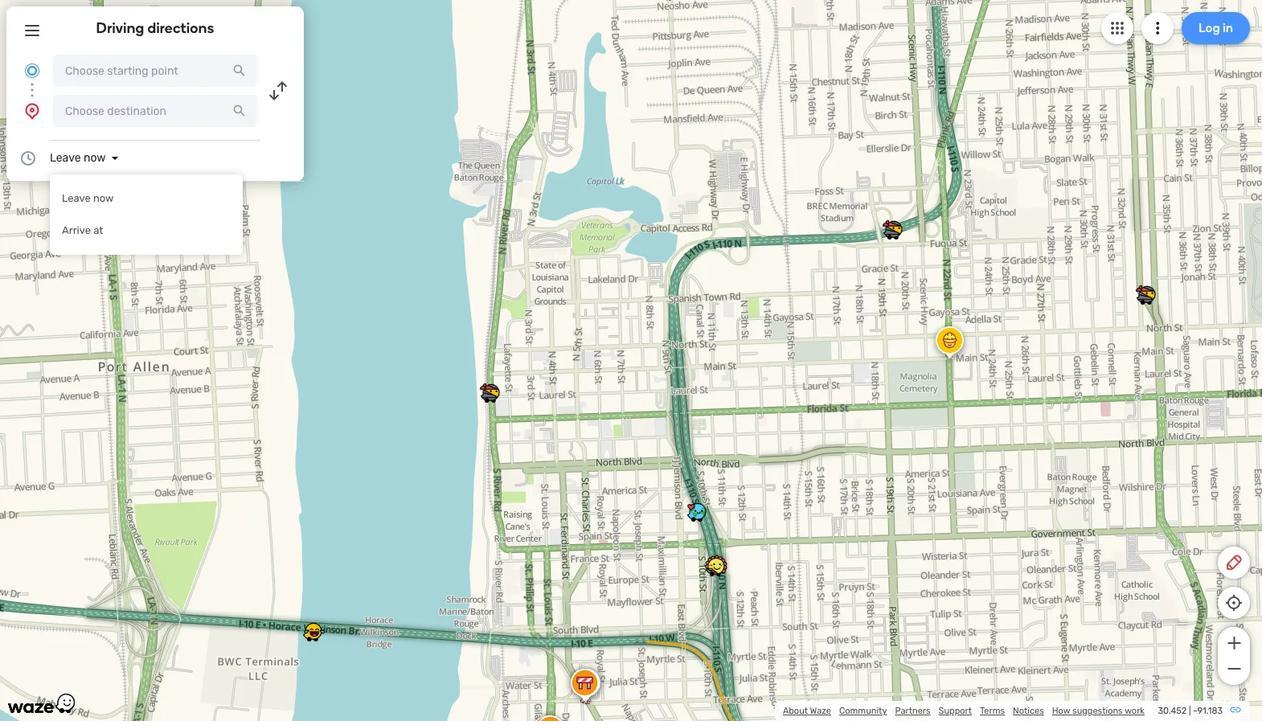 Task type: locate. For each thing, give the bounding box(es) containing it.
leave up arrive
[[62, 192, 91, 204]]

leave right clock icon
[[50, 151, 81, 165]]

partners
[[895, 706, 931, 716]]

zoom in image
[[1224, 633, 1244, 653]]

about
[[783, 706, 808, 716]]

current location image
[[23, 61, 42, 80]]

91.183
[[1197, 706, 1223, 716]]

-
[[1193, 706, 1197, 716]]

leave now option
[[50, 182, 243, 215]]

leave now right clock icon
[[50, 151, 106, 165]]

directions
[[148, 19, 214, 37]]

notices
[[1013, 706, 1044, 716]]

leave
[[50, 151, 81, 165], [62, 192, 91, 204]]

leave now up arrive at
[[62, 192, 114, 204]]

pencil image
[[1224, 553, 1244, 572]]

now
[[84, 151, 106, 165], [93, 192, 114, 204]]

leave inside option
[[62, 192, 91, 204]]

leave now inside leave now option
[[62, 192, 114, 204]]

leave now
[[50, 151, 106, 165], [62, 192, 114, 204]]

now up at
[[93, 192, 114, 204]]

30.452
[[1158, 706, 1187, 716]]

1 vertical spatial leave now
[[62, 192, 114, 204]]

1 vertical spatial now
[[93, 192, 114, 204]]

terms
[[980, 706, 1005, 716]]

now up leave now option
[[84, 151, 106, 165]]

1 vertical spatial leave
[[62, 192, 91, 204]]

community
[[839, 706, 887, 716]]

0 vertical spatial now
[[84, 151, 106, 165]]

about waze link
[[783, 706, 831, 716]]

driving directions
[[96, 19, 214, 37]]

at
[[93, 224, 103, 236]]

work
[[1125, 706, 1145, 716]]

Choose destination text field
[[53, 95, 257, 127]]

30.452 | -91.183
[[1158, 706, 1223, 716]]



Task type: vqa. For each thing, say whether or not it's contained in the screenshot.
Partners
yes



Task type: describe. For each thing, give the bounding box(es) containing it.
arrive
[[62, 224, 91, 236]]

notices link
[[1013, 706, 1044, 716]]

community link
[[839, 706, 887, 716]]

support
[[939, 706, 972, 716]]

now inside option
[[93, 192, 114, 204]]

0 vertical spatial leave
[[50, 151, 81, 165]]

about waze community partners support terms notices how suggestions work
[[783, 706, 1145, 716]]

how
[[1052, 706, 1070, 716]]

arrive at option
[[50, 215, 243, 247]]

Choose starting point text field
[[53, 55, 257, 87]]

waze
[[810, 706, 831, 716]]

clock image
[[18, 149, 38, 168]]

suggestions
[[1072, 706, 1123, 716]]

partners link
[[895, 706, 931, 716]]

|
[[1189, 706, 1191, 716]]

link image
[[1229, 703, 1242, 716]]

location image
[[23, 101, 42, 121]]

0 vertical spatial leave now
[[50, 151, 106, 165]]

support link
[[939, 706, 972, 716]]

terms link
[[980, 706, 1005, 716]]

zoom out image
[[1224, 659, 1244, 679]]

driving
[[96, 19, 144, 37]]

arrive at
[[62, 224, 103, 236]]

how suggestions work link
[[1052, 706, 1145, 716]]



